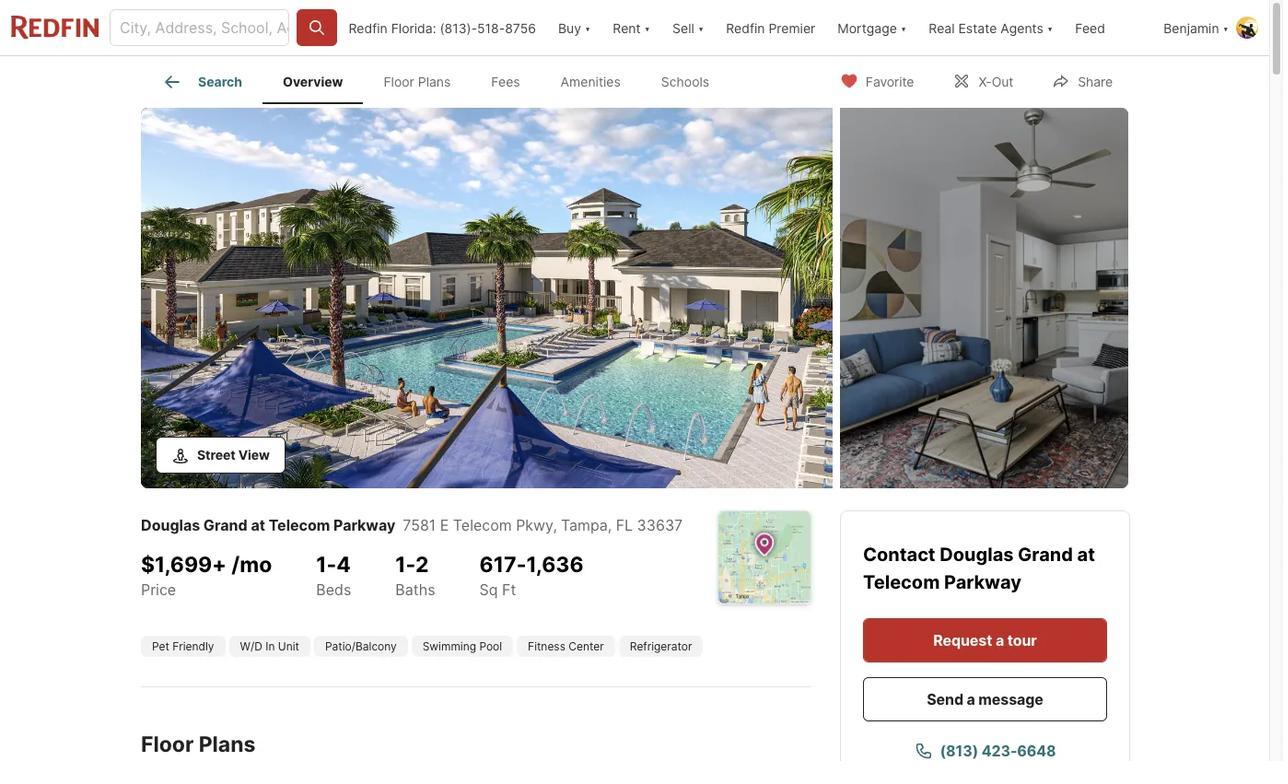 Task type: vqa. For each thing, say whether or not it's contained in the screenshot.
the right Plans
yes



Task type: locate. For each thing, give the bounding box(es) containing it.
0 horizontal spatial telecom
[[269, 516, 330, 535]]

0 horizontal spatial plans
[[199, 732, 256, 758]]

at
[[251, 516, 265, 535], [1078, 544, 1096, 566]]

parkway for douglas grand at telecom parkway
[[945, 571, 1022, 594]]

telecom down contact
[[864, 571, 940, 594]]

1-4 beds
[[316, 552, 351, 599]]

redfin
[[349, 20, 388, 35], [726, 20, 765, 35]]

1- up baths
[[396, 552, 416, 578]]

parkway up the 4
[[334, 516, 396, 535]]

2 ▾ from the left
[[645, 20, 651, 35]]

4 ▾ from the left
[[901, 20, 907, 35]]

0 vertical spatial douglas
[[141, 516, 200, 535]]

2 image image from the left
[[840, 108, 1129, 488]]

2 redfin from the left
[[726, 20, 765, 35]]

617-
[[480, 552, 527, 578]]

parkway up 'request a tour'
[[945, 571, 1022, 594]]

view
[[238, 447, 270, 463]]

1 ▾ from the left
[[585, 20, 591, 35]]

1 vertical spatial at
[[1078, 544, 1096, 566]]

(813) 423-6648
[[941, 742, 1057, 760]]

5 ▾ from the left
[[1048, 20, 1054, 35]]

pool
[[480, 640, 502, 653]]

1 horizontal spatial ,
[[608, 516, 612, 535]]

1 horizontal spatial image image
[[840, 108, 1129, 488]]

amenities
[[561, 74, 621, 90]]

1- inside 1-4 beds
[[316, 552, 337, 578]]

1 horizontal spatial 1-
[[396, 552, 416, 578]]

0 horizontal spatial 1-
[[316, 552, 337, 578]]

1 redfin from the left
[[349, 20, 388, 35]]

user photo image
[[1237, 17, 1259, 39]]

1- for 4
[[316, 552, 337, 578]]

redfin left florida:
[[349, 20, 388, 35]]

send a message
[[927, 690, 1044, 709]]

1 image image from the left
[[141, 108, 833, 488]]

floor
[[384, 74, 415, 90], [141, 732, 194, 758]]

grand for douglas grand at telecom parkway
[[1018, 544, 1074, 566]]

0 horizontal spatial redfin
[[349, 20, 388, 35]]

1- up beds
[[316, 552, 337, 578]]

0 horizontal spatial at
[[251, 516, 265, 535]]

▾ for sell ▾
[[698, 20, 704, 35]]

parkway
[[334, 516, 396, 535], [945, 571, 1022, 594]]

0 horizontal spatial douglas
[[141, 516, 200, 535]]

8756
[[505, 20, 536, 35]]

buy ▾ button
[[558, 0, 591, 55]]

$1,699+ /mo price
[[141, 552, 272, 599]]

at inside 'douglas grand at telecom parkway'
[[1078, 544, 1096, 566]]

price
[[141, 580, 176, 599]]

1 horizontal spatial douglas
[[940, 544, 1014, 566]]

0 vertical spatial a
[[996, 631, 1005, 650]]

▾ right mortgage
[[901, 20, 907, 35]]

floor plans tab
[[363, 60, 471, 104]]

0 vertical spatial floor
[[384, 74, 415, 90]]

fees tab
[[471, 60, 541, 104]]

0 vertical spatial plans
[[418, 74, 451, 90]]

1 vertical spatial floor
[[141, 732, 194, 758]]

a left tour
[[996, 631, 1005, 650]]

0 horizontal spatial ,
[[553, 516, 557, 535]]

1 vertical spatial parkway
[[945, 571, 1022, 594]]

at for douglas grand at telecom parkway
[[1078, 544, 1096, 566]]

parkway inside 'douglas grand at telecom parkway'
[[945, 571, 1022, 594]]

contact
[[864, 544, 940, 566]]

redfin premier
[[726, 20, 816, 35]]

douglas for douglas grand at telecom parkway 7581 e telecom pkwy , tampa , fl 33637
[[141, 516, 200, 535]]

1-
[[316, 552, 337, 578], [396, 552, 416, 578]]

grand inside 'douglas grand at telecom parkway'
[[1018, 544, 1074, 566]]

0 vertical spatial parkway
[[334, 516, 396, 535]]

sell ▾ button
[[673, 0, 704, 55]]

0 vertical spatial grand
[[204, 516, 248, 535]]

douglas for douglas grand at telecom parkway
[[940, 544, 1014, 566]]

schools
[[661, 74, 710, 90]]

plans inside tab
[[418, 74, 451, 90]]

▾ left user photo
[[1223, 20, 1229, 35]]

sell ▾
[[673, 20, 704, 35]]

6 ▾ from the left
[[1223, 20, 1229, 35]]

at for douglas grand at telecom parkway 7581 e telecom pkwy , tampa , fl 33637
[[251, 516, 265, 535]]

rent ▾ button
[[613, 0, 651, 55]]

3 ▾ from the left
[[698, 20, 704, 35]]

overview tab
[[263, 60, 363, 104]]

(813) 423-6648 link
[[864, 729, 1108, 761]]

2 horizontal spatial telecom
[[864, 571, 940, 594]]

x-out
[[979, 73, 1014, 89]]

telecom for douglas grand at telecom parkway
[[864, 571, 940, 594]]

floor plans
[[384, 74, 451, 90], [141, 732, 256, 758]]

▾ right rent
[[645, 20, 651, 35]]

1 vertical spatial plans
[[199, 732, 256, 758]]

request a tour
[[934, 631, 1037, 650]]

douglas grand at telecom parkway
[[864, 544, 1096, 594]]

a
[[996, 631, 1005, 650], [967, 690, 976, 709]]

1 horizontal spatial a
[[996, 631, 1005, 650]]

telecom right e at the bottom left of the page
[[453, 516, 512, 535]]

▾
[[585, 20, 591, 35], [645, 20, 651, 35], [698, 20, 704, 35], [901, 20, 907, 35], [1048, 20, 1054, 35], [1223, 20, 1229, 35]]

0 vertical spatial floor plans
[[384, 74, 451, 90]]

1 horizontal spatial floor
[[384, 74, 415, 90]]

tab list
[[141, 56, 745, 104]]

a right send
[[967, 690, 976, 709]]

2 1- from the left
[[396, 552, 416, 578]]

real estate agents ▾ link
[[929, 0, 1054, 55]]

image image
[[141, 108, 833, 488], [840, 108, 1129, 488]]

grand up tour
[[1018, 544, 1074, 566]]

/mo
[[232, 552, 272, 578]]

0 horizontal spatial parkway
[[334, 516, 396, 535]]

real
[[929, 20, 955, 35]]

sell ▾ button
[[662, 0, 715, 55]]

1-2 baths
[[396, 552, 436, 599]]

floor plans inside tab
[[384, 74, 451, 90]]

4
[[337, 552, 351, 578]]

▾ right sell
[[698, 20, 704, 35]]

search link
[[161, 71, 242, 93]]

▾ right agents
[[1048, 20, 1054, 35]]

, left fl
[[608, 516, 612, 535]]

agents
[[1001, 20, 1044, 35]]

1- inside 1-2 baths
[[396, 552, 416, 578]]

fees
[[492, 74, 520, 90]]

1 1- from the left
[[316, 552, 337, 578]]

0 vertical spatial at
[[251, 516, 265, 535]]

redfin inside button
[[726, 20, 765, 35]]

favorite button
[[825, 61, 930, 99]]

street view button
[[156, 437, 285, 474]]

share
[[1079, 73, 1113, 89]]

1 horizontal spatial plans
[[418, 74, 451, 90]]

swimming
[[423, 640, 476, 653]]

0 horizontal spatial floor
[[141, 732, 194, 758]]

redfin left premier
[[726, 20, 765, 35]]

1 vertical spatial a
[[967, 690, 976, 709]]

fitness center
[[528, 640, 604, 653]]

(813)-
[[440, 20, 477, 35]]

0 horizontal spatial grand
[[204, 516, 248, 535]]

1 horizontal spatial redfin
[[726, 20, 765, 35]]

0 horizontal spatial a
[[967, 690, 976, 709]]

unit
[[278, 640, 299, 653]]

douglas up the $1,699+
[[141, 516, 200, 535]]

1 horizontal spatial at
[[1078, 544, 1096, 566]]

1 vertical spatial grand
[[1018, 544, 1074, 566]]

0 horizontal spatial image image
[[141, 108, 833, 488]]

ft
[[502, 580, 516, 599]]

1 horizontal spatial grand
[[1018, 544, 1074, 566]]

0 horizontal spatial floor plans
[[141, 732, 256, 758]]

1 horizontal spatial telecom
[[453, 516, 512, 535]]

, left tampa
[[553, 516, 557, 535]]

street
[[197, 447, 236, 463]]

1 horizontal spatial parkway
[[945, 571, 1022, 594]]

pkwy
[[516, 516, 553, 535]]

douglas up request a tour button
[[940, 544, 1014, 566]]

douglas inside 'douglas grand at telecom parkway'
[[940, 544, 1014, 566]]

grand up /mo
[[204, 516, 248, 535]]

1 vertical spatial douglas
[[940, 544, 1014, 566]]

▾ right the 'buy'
[[585, 20, 591, 35]]

1 horizontal spatial floor plans
[[384, 74, 451, 90]]

tampa
[[561, 516, 608, 535]]

1,636
[[527, 552, 584, 578]]

telecom
[[269, 516, 330, 535], [453, 516, 512, 535], [864, 571, 940, 594]]

telecom inside 'douglas grand at telecom parkway'
[[864, 571, 940, 594]]

,
[[553, 516, 557, 535], [608, 516, 612, 535]]

fl
[[616, 516, 633, 535]]

floor inside tab
[[384, 74, 415, 90]]

tab list containing search
[[141, 56, 745, 104]]

telecom up 1-4 beds
[[269, 516, 330, 535]]



Task type: describe. For each thing, give the bounding box(es) containing it.
w/d in unit
[[240, 640, 299, 653]]

swimming pool
[[423, 640, 502, 653]]

7581
[[403, 516, 436, 535]]

amenities tab
[[541, 60, 641, 104]]

message
[[979, 690, 1044, 709]]

estate
[[959, 20, 997, 35]]

redfin florida: (813)-518-8756
[[349, 20, 536, 35]]

out
[[992, 73, 1014, 89]]

rent
[[613, 20, 641, 35]]

buy ▾ button
[[547, 0, 602, 55]]

baths
[[396, 580, 436, 599]]

real estate agents ▾
[[929, 20, 1054, 35]]

sq
[[480, 580, 498, 599]]

423-
[[982, 742, 1018, 760]]

redfin premier button
[[715, 0, 827, 55]]

redfin for redfin florida: (813)-518-8756
[[349, 20, 388, 35]]

douglas grand at telecom parkway 7581 e telecom pkwy , tampa , fl 33637
[[141, 516, 683, 535]]

▾ for rent ▾
[[645, 20, 651, 35]]

tour
[[1008, 631, 1037, 650]]

1 vertical spatial floor plans
[[141, 732, 256, 758]]

buy
[[558, 20, 581, 35]]

617-1,636 sq ft
[[480, 552, 584, 599]]

a for request
[[996, 631, 1005, 650]]

request
[[934, 631, 993, 650]]

(813)
[[941, 742, 979, 760]]

real estate agents ▾ button
[[918, 0, 1065, 55]]

$1,699+
[[141, 552, 227, 578]]

sell
[[673, 20, 695, 35]]

send
[[927, 690, 964, 709]]

send a message button
[[864, 677, 1108, 722]]

e
[[440, 516, 449, 535]]

redfin for redfin premier
[[726, 20, 765, 35]]

a for send
[[967, 690, 976, 709]]

feed
[[1076, 20, 1106, 35]]

mortgage ▾
[[838, 20, 907, 35]]

1- for 2
[[396, 552, 416, 578]]

telecom for douglas grand at telecom parkway 7581 e telecom pkwy , tampa , fl 33637
[[269, 516, 330, 535]]

favorite
[[866, 73, 915, 89]]

mortgage ▾ button
[[827, 0, 918, 55]]

premier
[[769, 20, 816, 35]]

request a tour button
[[864, 618, 1108, 663]]

pet friendly
[[152, 640, 214, 653]]

feed button
[[1065, 0, 1153, 55]]

w/d
[[240, 640, 263, 653]]

submit search image
[[308, 18, 327, 37]]

center
[[569, 640, 604, 653]]

schools tab
[[641, 60, 730, 104]]

(813) 423-6648 button
[[864, 729, 1108, 761]]

518-
[[477, 20, 505, 35]]

friendly
[[173, 640, 214, 653]]

x-
[[979, 73, 992, 89]]

2
[[416, 552, 429, 578]]

rent ▾ button
[[602, 0, 662, 55]]

6648
[[1018, 742, 1057, 760]]

1 , from the left
[[553, 516, 557, 535]]

street view
[[197, 447, 270, 463]]

search
[[198, 74, 242, 90]]

benjamin
[[1164, 20, 1220, 35]]

▾ for buy ▾
[[585, 20, 591, 35]]

rent ▾
[[613, 20, 651, 35]]

City, Address, School, Agent, ZIP search field
[[110, 9, 290, 46]]

patio/balcony
[[325, 640, 397, 653]]

33637
[[637, 516, 683, 535]]

beds
[[316, 580, 351, 599]]

map entry image
[[719, 511, 811, 604]]

mortgage ▾ button
[[838, 0, 907, 55]]

benjamin ▾
[[1164, 20, 1229, 35]]

mortgage
[[838, 20, 898, 35]]

florida:
[[391, 20, 436, 35]]

fitness
[[528, 640, 566, 653]]

refrigerator
[[630, 640, 693, 653]]

overview
[[283, 74, 343, 90]]

pet
[[152, 640, 169, 653]]

▾ for mortgage ▾
[[901, 20, 907, 35]]

buy ▾
[[558, 20, 591, 35]]

x-out button
[[938, 61, 1030, 99]]

grand for douglas grand at telecom parkway 7581 e telecom pkwy , tampa , fl 33637
[[204, 516, 248, 535]]

in
[[266, 640, 275, 653]]

parkway for douglas grand at telecom parkway 7581 e telecom pkwy , tampa , fl 33637
[[334, 516, 396, 535]]

2 , from the left
[[608, 516, 612, 535]]

share button
[[1037, 61, 1129, 99]]

▾ for benjamin ▾
[[1223, 20, 1229, 35]]



